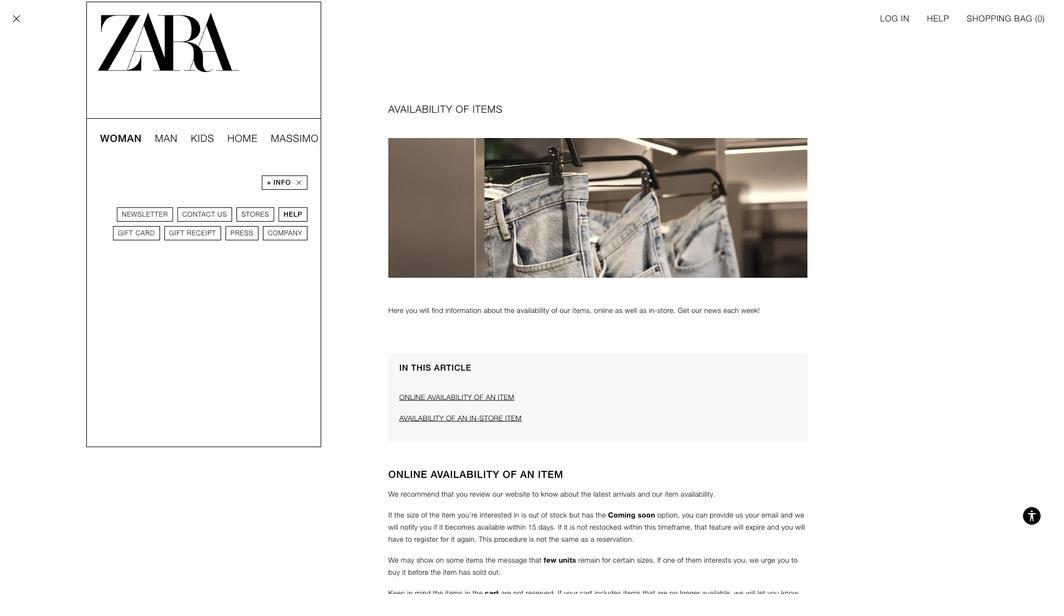 Task type: describe. For each thing, give the bounding box(es) containing it.
review
[[470, 490, 491, 498]]

to inside remain for certain sizes. if one of them interests you, we urge you to buy it before the item has sold out.
[[792, 556, 798, 564]]

will left expire
[[734, 523, 744, 531]]

the up if
[[430, 511, 440, 519]]

our
[[120, 224, 137, 232]]

you right expire
[[782, 523, 793, 531]]

the left availability
[[505, 306, 515, 314]]

0
[[1038, 14, 1043, 23]]

in
[[514, 511, 519, 519]]

help
[[284, 211, 303, 218]]

if inside option, you can provide us your email and we will notify you if it becomes available within 15 days. if it is not restocked within this timeframe, that feature will expire and you will have to register for it again. this procedure is not the same as a reservation.
[[558, 523, 562, 531]]

out.
[[488, 568, 501, 576]]

website
[[505, 490, 530, 498]]

it inside remain for certain sizes. if one of them interests you, we urge you to buy it before the item has sold out.
[[402, 568, 406, 576]]

article
[[434, 363, 472, 373]]

help link
[[279, 207, 307, 222]]

1 horizontal spatial not
[[577, 523, 588, 531]]

the left latest
[[581, 490, 591, 498]]

2 horizontal spatial is
[[570, 523, 575, 531]]

gift receipt link
[[164, 226, 221, 240]]

procedure
[[494, 535, 527, 543]]

1 vertical spatial not
[[537, 535, 547, 543]]

option,
[[658, 511, 680, 519]]

this
[[479, 535, 492, 543]]

urge
[[761, 556, 776, 564]]

composition and care link
[[120, 205, 296, 216]]

register
[[414, 535, 438, 543]]

items
[[466, 556, 484, 564]]

gift receipt
[[169, 229, 216, 237]]

our item warranty
[[120, 224, 201, 232]]

0 horizontal spatial is
[[522, 511, 527, 519]]

online inside in this article element
[[399, 393, 425, 401]]

store.
[[658, 306, 676, 314]]

an inside online availability of an item link
[[486, 393, 496, 401]]

0 horizontal spatial and
[[638, 490, 650, 498]]

pricing policy
[[120, 241, 181, 250]]

again.
[[457, 535, 477, 543]]

availability of an in-store item link
[[399, 412, 797, 424]]

company link
[[263, 226, 307, 240]]

gift card link
[[113, 226, 160, 240]]

contact
[[182, 211, 215, 218]]

the up restocked
[[596, 511, 606, 519]]

each
[[724, 306, 739, 314]]

remain for certain sizes. if one of them interests you, we urge you to buy it before the item has sold out.
[[388, 556, 800, 576]]

1 horizontal spatial as
[[615, 306, 623, 314]]

composition
[[120, 206, 173, 214]]

you right here
[[406, 306, 417, 314]]

press link
[[226, 226, 259, 240]]

warranty
[[159, 224, 201, 232]]

but
[[570, 511, 580, 519]]

+ info link
[[262, 176, 307, 190]]

units
[[559, 556, 576, 564]]

item up know
[[538, 469, 564, 481]]

)
[[1043, 14, 1045, 23]]

receipt
[[187, 229, 216, 237]]

items,
[[573, 306, 592, 314]]

it right if
[[440, 523, 443, 531]]

and for composition
[[176, 206, 192, 214]]

we recommend that you review our website to know about the latest arrivals and our item availability.
[[388, 490, 716, 498]]

item inside 'element'
[[139, 224, 157, 232]]

items and sizes element
[[98, 103, 319, 310]]

1 vertical spatial item
[[442, 511, 456, 519]]

woman link
[[100, 132, 142, 145]]

if
[[434, 523, 437, 531]]

in-
[[470, 414, 480, 422]]

if the size of the item you're interested in is out of stock but has the coming soon
[[388, 511, 655, 519]]

an inside "online availability of an item" element
[[520, 469, 535, 481]]

show
[[417, 556, 434, 564]]

an inside availability of an in-store item link
[[458, 414, 468, 422]]

0 vertical spatial has
[[582, 511, 594, 519]]

stores
[[241, 211, 269, 218]]

15
[[528, 523, 536, 531]]

massimo dutti link
[[271, 132, 351, 145]]

here you will find information about the availability of our items, online as well as in-store. get our news each week!
[[388, 306, 760, 314]]

log
[[881, 14, 899, 23]]

have
[[388, 535, 404, 543]]

the up out.
[[486, 556, 496, 564]]

+
[[267, 179, 271, 187]]

expire
[[746, 523, 765, 531]]

sizes
[[178, 126, 207, 138]]

we inside remain for certain sizes. if one of them interests you, we urge you to buy it before the item has sold out.
[[750, 556, 759, 564]]

size
[[407, 511, 419, 519]]

will up the have
[[388, 523, 398, 531]]

0 status
[[1038, 14, 1043, 23]]

gift for gift receipt
[[169, 229, 185, 237]]

1 vertical spatial online
[[388, 469, 428, 481]]

in this article
[[399, 363, 472, 373]]

you inside remain for certain sizes. if one of them interests you, we urge you to buy it before the item has sold out.
[[778, 556, 789, 564]]

in
[[901, 14, 910, 23]]

shopping
[[967, 14, 1012, 23]]

sold
[[473, 568, 486, 576]]

2 vertical spatial and
[[767, 523, 780, 531]]

1 vertical spatial online availability of an item
[[388, 469, 564, 481]]

1 horizontal spatial to
[[533, 490, 539, 498]]

online
[[594, 306, 613, 314]]

in
[[399, 363, 409, 373]]

dutti
[[322, 133, 351, 144]]

log in
[[881, 14, 910, 23]]

massimo
[[271, 133, 319, 144]]

composition and care
[[120, 206, 214, 214]]

availability inside availability of an in-store item link
[[399, 414, 444, 422]]

items inside 'element'
[[120, 126, 151, 138]]

for inside option, you can provide us your email and we will notify you if it becomes available within 15 days. if it is not restocked within this timeframe, that feature will expire and you will have to register for it again. this procedure is not the same as a reservation.
[[441, 535, 449, 543]]

coming
[[608, 511, 636, 519]]

us inside contact us link
[[218, 211, 227, 218]]

on
[[436, 556, 444, 564]]

home
[[228, 133, 258, 144]]

store
[[480, 414, 503, 422]]

provide
[[710, 511, 734, 519]]

for inside remain for certain sizes. if one of them interests you, we urge you to buy it before the item has sold out.
[[602, 556, 611, 564]]

items and sizes
[[120, 126, 207, 138]]

online availability of an item element
[[388, 468, 808, 594]]

availability of items
[[388, 104, 503, 115]]

woman
[[100, 133, 142, 144]]

our right review
[[493, 490, 503, 498]]

about inside "online availability of an item" element
[[561, 490, 579, 498]]

we for we may show on some items the message that few units
[[388, 556, 399, 564]]

out
[[529, 511, 539, 519]]

1 within from the left
[[507, 523, 526, 531]]

the inside remain for certain sizes. if one of them interests you, we urge you to buy it before the item has sold out.
[[431, 568, 441, 576]]

to inside option, you can provide us your email and we will notify you if it becomes available within 15 days. if it is not restocked within this timeframe, that feature will expire and you will have to register for it again. this procedure is not the same as a reservation.
[[406, 535, 412, 543]]



Task type: vqa. For each thing, say whether or not it's contained in the screenshot.
fourth HARRY from the right
no



Task type: locate. For each thing, give the bounding box(es) containing it.
for right register
[[441, 535, 449, 543]]

2 horizontal spatial if
[[657, 556, 661, 564]]

1 horizontal spatial and
[[176, 206, 192, 214]]

1 horizontal spatial within
[[624, 523, 643, 531]]

timeframe,
[[658, 523, 693, 531]]

to left know
[[533, 490, 539, 498]]

0 vertical spatial and
[[154, 126, 175, 138]]

in-
[[649, 306, 658, 314]]

notify
[[401, 523, 418, 531]]

0 horizontal spatial if
[[388, 511, 392, 519]]

remain
[[579, 556, 600, 564]]

availability inside "online availability of an item" element
[[431, 469, 500, 481]]

we right you,
[[750, 556, 759, 564]]

about right information
[[484, 306, 502, 314]]

0 horizontal spatial as
[[581, 535, 589, 543]]

0 vertical spatial if
[[388, 511, 392, 519]]

that down can
[[695, 523, 707, 531]]

care
[[194, 206, 214, 214]]

as left the a
[[581, 535, 589, 543]]

we for we recommend that you review our website to know about the latest arrivals and our item availability.
[[388, 490, 399, 498]]

us right care
[[218, 211, 227, 218]]

the down on
[[431, 568, 441, 576]]

available
[[477, 523, 505, 531]]

0 vertical spatial this
[[411, 363, 432, 373]]

availability.
[[681, 490, 716, 498]]

we up the buy
[[388, 556, 399, 564]]

1 vertical spatial an
[[458, 414, 468, 422]]

0 vertical spatial we
[[388, 490, 399, 498]]

within down in
[[507, 523, 526, 531]]

0 vertical spatial that
[[442, 490, 454, 498]]

0 vertical spatial and
[[638, 490, 650, 498]]

online down in
[[399, 393, 425, 401]]

1 vertical spatial that
[[695, 523, 707, 531]]

you left can
[[682, 511, 694, 519]]

same
[[562, 535, 579, 543]]

2 vertical spatial to
[[792, 556, 798, 564]]

this down soon
[[645, 523, 656, 531]]

will
[[420, 306, 430, 314], [388, 523, 398, 531], [734, 523, 744, 531], [795, 523, 805, 531]]

availability inside online availability of an item link
[[428, 393, 472, 401]]

this inside option, you can provide us your email and we will notify you if it becomes available within 15 days. if it is not restocked within this timeframe, that feature will expire and you will have to register for it again. this procedure is not the same as a reservation.
[[645, 523, 656, 531]]

you left review
[[456, 490, 468, 498]]

we left the recommend
[[388, 490, 399, 498]]

you,
[[734, 556, 748, 564]]

1 vertical spatial this
[[645, 523, 656, 531]]

us left your
[[736, 511, 744, 519]]

item inside remain for certain sizes. if one of them interests you, we urge you to buy it before the item has sold out.
[[443, 568, 457, 576]]

if inside remain for certain sizes. if one of them interests you, we urge you to buy it before the item has sold out.
[[657, 556, 661, 564]]

shopping bag ( 0 )
[[967, 14, 1045, 23]]

1 horizontal spatial this
[[645, 523, 656, 531]]

will right expire
[[795, 523, 805, 531]]

availability of an in-store item
[[399, 414, 522, 422]]

pricing
[[120, 241, 151, 250]]

2 vertical spatial an
[[520, 469, 535, 481]]

will left "find"
[[420, 306, 430, 314]]

get
[[678, 306, 690, 314]]

is down 15
[[529, 535, 534, 543]]

1 vertical spatial has
[[459, 568, 471, 576]]

0 horizontal spatial this
[[411, 363, 432, 373]]

an up store
[[486, 393, 496, 401]]

item down newsletter in the left top of the page
[[139, 224, 157, 232]]

help
[[927, 14, 950, 23]]

online availability of an item up 'availability of an in-store item'
[[399, 393, 514, 401]]

1 vertical spatial if
[[558, 523, 562, 531]]

1 horizontal spatial that
[[529, 556, 542, 564]]

about right know
[[561, 490, 579, 498]]

days.
[[539, 523, 556, 531]]

1 vertical spatial and
[[781, 511, 793, 519]]

0 vertical spatial online
[[399, 393, 425, 401]]

0 vertical spatial is
[[522, 511, 527, 519]]

it
[[440, 523, 443, 531], [564, 523, 568, 531], [451, 535, 455, 543], [402, 568, 406, 576]]

message
[[498, 556, 527, 564]]

and down the email
[[767, 523, 780, 531]]

within down coming
[[624, 523, 643, 531]]

2 gift from the left
[[169, 229, 185, 237]]

item
[[665, 490, 679, 498], [442, 511, 456, 519], [443, 568, 457, 576]]

we
[[388, 490, 399, 498], [388, 556, 399, 564]]

of right availability
[[552, 306, 558, 314]]

that inside option, you can provide us your email and we will notify you if it becomes available within 15 days. if it is not restocked within this timeframe, that feature will expire and you will have to register for it again. this procedure is not the same as a reservation.
[[695, 523, 707, 531]]

2 horizontal spatial an
[[520, 469, 535, 481]]

0 vertical spatial online availability of an item
[[399, 393, 514, 401]]

1 vertical spatial and
[[176, 206, 192, 214]]

you right urge
[[778, 556, 789, 564]]

2 horizontal spatial and
[[781, 511, 793, 519]]

may
[[401, 556, 414, 564]]

our item warranty link
[[120, 222, 296, 233]]

item down the some
[[443, 568, 457, 576]]

of right one
[[678, 556, 684, 564]]

that left few
[[529, 556, 542, 564]]

and left sizes
[[154, 126, 175, 138]]

1 vertical spatial items
[[120, 126, 151, 138]]

(
[[1036, 14, 1038, 23]]

0 vertical spatial an
[[486, 393, 496, 401]]

newsletter
[[122, 211, 168, 218]]

1 vertical spatial we
[[388, 556, 399, 564]]

becomes
[[445, 523, 475, 531]]

information
[[446, 306, 482, 314]]

1 horizontal spatial us
[[736, 511, 744, 519]]

log in link
[[881, 13, 910, 24]]

1 vertical spatial about
[[561, 490, 579, 498]]

of right out
[[541, 511, 548, 519]]

an up website
[[520, 469, 535, 481]]

if left size
[[388, 511, 392, 519]]

if down stock
[[558, 523, 562, 531]]

as inside option, you can provide us your email and we will notify you if it becomes available within 15 days. if it is not restocked within this timeframe, that feature will expire and you will have to register for it again. this procedure is not the same as a reservation.
[[581, 535, 589, 543]]

item up becomes
[[442, 511, 456, 519]]

2 horizontal spatial that
[[695, 523, 707, 531]]

man
[[155, 133, 178, 144]]

we inside option, you can provide us your email and we will notify you if it becomes available within 15 days. if it is not restocked within this timeframe, that feature will expire and you will have to register for it again. this procedure is not the same as a reservation.
[[795, 511, 805, 519]]

sizes.
[[637, 556, 655, 564]]

1 horizontal spatial an
[[486, 393, 496, 401]]

online availability of an item inside in this article element
[[399, 393, 514, 401]]

has inside remain for certain sizes. if one of them interests you, we urge you to buy it before the item has sold out.
[[459, 568, 471, 576]]

as
[[615, 306, 623, 314], [640, 306, 647, 314], [581, 535, 589, 543]]

policy
[[154, 241, 181, 250]]

not down days.
[[537, 535, 547, 543]]

email
[[762, 511, 779, 519]]

0 horizontal spatial items
[[120, 126, 151, 138]]

1 horizontal spatial for
[[602, 556, 611, 564]]

an left the in- on the bottom left of page
[[458, 414, 468, 422]]

and for items
[[154, 126, 175, 138]]

2 vertical spatial is
[[529, 535, 534, 543]]

for
[[441, 535, 449, 543], [602, 556, 611, 564]]

you left if
[[420, 523, 432, 531]]

gift up pricing
[[118, 229, 133, 237]]

pricing policy link
[[120, 240, 296, 251]]

and right the email
[[781, 511, 793, 519]]

online availability of an item
[[399, 393, 514, 401], [388, 469, 564, 481]]

2 vertical spatial item
[[443, 568, 457, 576]]

we may show on some items the message that few units
[[388, 556, 576, 564]]

0 horizontal spatial an
[[458, 414, 468, 422]]

newsletter link
[[117, 207, 173, 222]]

and right arrivals
[[638, 490, 650, 498]]

2 we from the top
[[388, 556, 399, 564]]

1 horizontal spatial has
[[582, 511, 594, 519]]

0 vertical spatial not
[[577, 523, 588, 531]]

before
[[408, 568, 429, 576]]

0 vertical spatial items
[[473, 104, 503, 115]]

1 horizontal spatial items
[[473, 104, 503, 115]]

1 horizontal spatial if
[[558, 523, 562, 531]]

1 we from the top
[[388, 490, 399, 498]]

an
[[486, 393, 496, 401], [458, 414, 468, 422], [520, 469, 535, 481]]

interests
[[704, 556, 732, 564]]

0 horizontal spatial for
[[441, 535, 449, 543]]

0 horizontal spatial and
[[154, 126, 175, 138]]

as left "in-"
[[640, 306, 647, 314]]

zara logo united states. image
[[98, 13, 239, 72], [98, 13, 239, 72]]

is right in
[[522, 511, 527, 519]]

and up the warranty
[[176, 206, 192, 214]]

our up soon
[[652, 490, 663, 498]]

in this article element
[[388, 354, 808, 442]]

2 horizontal spatial to
[[792, 556, 798, 564]]

0 horizontal spatial not
[[537, 535, 547, 543]]

feature
[[709, 523, 732, 531]]

this right in
[[411, 363, 432, 373]]

How can we help you? search field
[[98, 332, 319, 356]]

the inside option, you can provide us your email and we will notify you if it becomes available within 15 days. if it is not restocked within this timeframe, that feature will expire and you will have to register for it again. this procedure is not the same as a reservation.
[[549, 535, 559, 543]]

find
[[432, 306, 444, 314]]

it up the same on the right
[[564, 523, 568, 531]]

certain
[[613, 556, 635, 564]]

+ info
[[267, 179, 291, 187]]

1 vertical spatial to
[[406, 535, 412, 543]]

0 horizontal spatial we
[[750, 556, 759, 564]]

our right get
[[692, 306, 702, 314]]

0 vertical spatial about
[[484, 306, 502, 314]]

has
[[582, 511, 594, 519], [459, 568, 471, 576]]

to down notify
[[406, 535, 412, 543]]

soon
[[638, 511, 655, 519]]

online up the recommend
[[388, 469, 428, 481]]

2 vertical spatial if
[[657, 556, 661, 564]]

0 horizontal spatial has
[[459, 568, 471, 576]]

0 horizontal spatial gift
[[118, 229, 133, 237]]

online availability of an item link
[[399, 391, 797, 403]]

few
[[544, 556, 557, 564]]

it right the buy
[[402, 568, 406, 576]]

the left size
[[394, 511, 405, 519]]

gift for gift card
[[118, 229, 133, 237]]

restocked
[[590, 523, 622, 531]]

of right size
[[421, 511, 427, 519]]

0 vertical spatial we
[[795, 511, 805, 519]]

is up the same on the right
[[570, 523, 575, 531]]

not down but
[[577, 523, 588, 531]]

if left one
[[657, 556, 661, 564]]

gift up policy
[[169, 229, 185, 237]]

the down days.
[[549, 535, 559, 543]]

1 horizontal spatial and
[[767, 523, 780, 531]]

1 horizontal spatial is
[[529, 535, 534, 543]]

of
[[456, 104, 469, 115], [474, 393, 484, 401], [446, 414, 456, 422], [503, 469, 517, 481]]

has left sold
[[459, 568, 471, 576]]

card
[[136, 229, 155, 237]]

0 horizontal spatial that
[[442, 490, 454, 498]]

press
[[231, 229, 254, 237]]

here
[[388, 306, 404, 314]]

1 vertical spatial is
[[570, 523, 575, 531]]

0 vertical spatial item
[[665, 490, 679, 498]]

within
[[507, 523, 526, 531], [624, 523, 643, 531]]

1 vertical spatial for
[[602, 556, 611, 564]]

we right the email
[[795, 511, 805, 519]]

1 horizontal spatial we
[[795, 511, 805, 519]]

and
[[638, 490, 650, 498], [781, 511, 793, 519], [767, 523, 780, 531]]

0 vertical spatial for
[[441, 535, 449, 543]]

some
[[446, 556, 464, 564]]

them
[[686, 556, 702, 564]]

has right but
[[582, 511, 594, 519]]

that right the recommend
[[442, 490, 454, 498]]

can
[[696, 511, 708, 519]]

0 horizontal spatial within
[[507, 523, 526, 531]]

of inside remain for certain sizes. if one of them interests you, we urge you to buy it before the item has sold out.
[[678, 556, 684, 564]]

item right store
[[505, 414, 522, 422]]

online availability of an item up review
[[388, 469, 564, 481]]

1 horizontal spatial gift
[[169, 229, 185, 237]]

1 gift from the left
[[118, 229, 133, 237]]

it left again. in the bottom of the page
[[451, 535, 455, 543]]

for right "remain"
[[602, 556, 611, 564]]

0 vertical spatial us
[[218, 211, 227, 218]]

us inside option, you can provide us your email and we will notify you if it becomes available within 15 days. if it is not restocked within this timeframe, that feature will expire and you will have to register for it again. this procedure is not the same as a reservation.
[[736, 511, 744, 519]]

as left well
[[615, 306, 623, 314]]

bag
[[1015, 14, 1033, 23]]

your
[[746, 511, 760, 519]]

0 horizontal spatial about
[[484, 306, 502, 314]]

item up store
[[498, 393, 514, 401]]

2 vertical spatial that
[[529, 556, 542, 564]]

you're
[[458, 511, 478, 519]]

1 horizontal spatial about
[[561, 490, 579, 498]]

one
[[663, 556, 675, 564]]

home link
[[228, 132, 258, 145]]

and
[[154, 126, 175, 138], [176, 206, 192, 214]]

about
[[484, 306, 502, 314], [561, 490, 579, 498]]

availability
[[388, 104, 453, 115], [428, 393, 472, 401], [399, 414, 444, 422], [431, 469, 500, 481]]

0 horizontal spatial us
[[218, 211, 227, 218]]

item up option,
[[665, 490, 679, 498]]

our left items,
[[560, 306, 570, 314]]

1 vertical spatial us
[[736, 511, 744, 519]]

2 horizontal spatial as
[[640, 306, 647, 314]]

2 within from the left
[[624, 523, 643, 531]]

1 vertical spatial we
[[750, 556, 759, 564]]

0 vertical spatial to
[[533, 490, 539, 498]]

massimo dutti
[[271, 133, 351, 144]]

0 horizontal spatial to
[[406, 535, 412, 543]]

to right urge
[[792, 556, 798, 564]]



